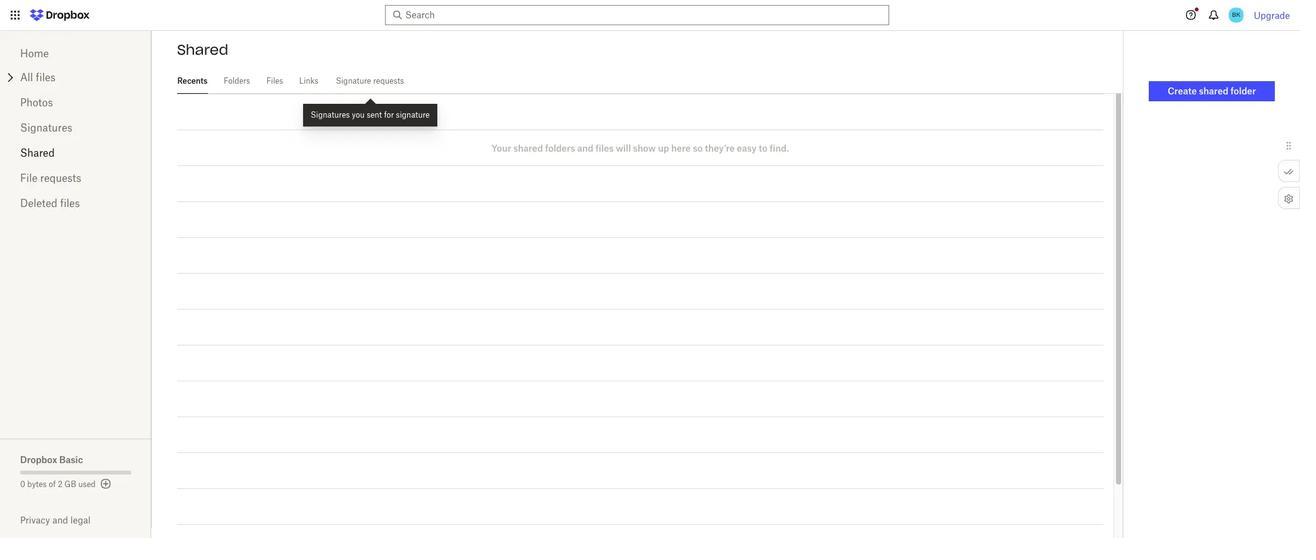 Task type: locate. For each thing, give the bounding box(es) containing it.
shared up recents link
[[177, 41, 228, 59]]

shared up file
[[20, 147, 55, 159]]

signatures link
[[20, 115, 131, 141]]

shared inside create shared folder button
[[1199, 86, 1229, 96]]

shared left folder
[[1199, 86, 1229, 96]]

tab list
[[177, 69, 1123, 94]]

requests for file requests
[[40, 172, 81, 185]]

signatures for signatures
[[20, 122, 72, 134]]

1 vertical spatial shared
[[513, 143, 543, 153]]

dropbox logo - go to the homepage image
[[25, 5, 94, 25]]

up
[[658, 143, 669, 153]]

0 horizontal spatial and
[[52, 516, 68, 526]]

and right the folders
[[577, 143, 593, 153]]

0 vertical spatial shared
[[177, 41, 228, 59]]

global header element
[[0, 0, 1300, 31]]

files for all files
[[36, 71, 56, 84]]

recents link
[[177, 69, 208, 92]]

2 vertical spatial files
[[60, 197, 80, 210]]

and
[[577, 143, 593, 153], [52, 516, 68, 526]]

deleted
[[20, 197, 57, 210]]

here
[[671, 143, 691, 153]]

all files link
[[20, 67, 151, 88]]

0 vertical spatial requests
[[373, 76, 404, 86]]

2 horizontal spatial files
[[596, 143, 614, 153]]

file requests link
[[20, 166, 131, 191]]

deleted files link
[[20, 191, 131, 216]]

signatures
[[311, 110, 350, 120], [20, 122, 72, 134]]

1 vertical spatial shared
[[20, 147, 55, 159]]

signatures for signatures you sent for signature
[[311, 110, 350, 120]]

home link
[[20, 41, 131, 66]]

0 horizontal spatial files
[[36, 71, 56, 84]]

files right all
[[36, 71, 56, 84]]

files left the 'will' at the top
[[596, 143, 614, 153]]

signatures down photos
[[20, 122, 72, 134]]

folders
[[545, 143, 575, 153]]

your shared folders and files will show up here so they're easy to find.
[[492, 143, 789, 153]]

1 horizontal spatial shared
[[1199, 86, 1229, 96]]

0 vertical spatial files
[[36, 71, 56, 84]]

create shared folder
[[1168, 86, 1256, 96]]

upgrade link
[[1254, 10, 1290, 20]]

shared for your
[[513, 143, 543, 153]]

0 vertical spatial shared
[[1199, 86, 1229, 96]]

1 vertical spatial requests
[[40, 172, 81, 185]]

1 vertical spatial and
[[52, 516, 68, 526]]

requests inside tab list
[[373, 76, 404, 86]]

0 horizontal spatial signatures
[[20, 122, 72, 134]]

dropbox
[[20, 455, 57, 466]]

to
[[759, 143, 768, 153]]

shared
[[177, 41, 228, 59], [20, 147, 55, 159]]

1 vertical spatial signatures
[[20, 122, 72, 134]]

0 horizontal spatial shared
[[513, 143, 543, 153]]

and left legal
[[52, 516, 68, 526]]

gb
[[65, 480, 76, 490]]

0 vertical spatial and
[[577, 143, 593, 153]]

file requests
[[20, 172, 81, 185]]

shared link
[[20, 141, 131, 166]]

requests up deleted files on the left of page
[[40, 172, 81, 185]]

signature requests
[[336, 76, 404, 86]]

recents
[[177, 76, 208, 86]]

signatures left you
[[311, 110, 350, 120]]

0
[[20, 480, 25, 490]]

signature requests link
[[334, 69, 406, 92]]

1 horizontal spatial signatures
[[311, 110, 350, 120]]

dropbox basic
[[20, 455, 83, 466]]

privacy and legal
[[20, 516, 90, 526]]

0 bytes of 2 gb used
[[20, 480, 96, 490]]

1 horizontal spatial files
[[60, 197, 80, 210]]

privacy and legal link
[[20, 516, 151, 526]]

0 vertical spatial signatures
[[311, 110, 350, 120]]

create
[[1168, 86, 1197, 96]]

1 horizontal spatial requests
[[373, 76, 404, 86]]

files down file requests link at the top left of page
[[60, 197, 80, 210]]

shared
[[1199, 86, 1229, 96], [513, 143, 543, 153]]

all
[[20, 71, 33, 84]]

requests
[[373, 76, 404, 86], [40, 172, 81, 185]]

deleted files
[[20, 197, 80, 210]]

of
[[49, 480, 56, 490]]

1 horizontal spatial and
[[577, 143, 593, 153]]

requests up for
[[373, 76, 404, 86]]

shared right your
[[513, 143, 543, 153]]

1 horizontal spatial shared
[[177, 41, 228, 59]]

get more space image
[[98, 477, 113, 492]]

files
[[36, 71, 56, 84], [596, 143, 614, 153], [60, 197, 80, 210]]

upgrade
[[1254, 10, 1290, 20]]

0 horizontal spatial requests
[[40, 172, 81, 185]]



Task type: vqa. For each thing, say whether or not it's contained in the screenshot.
first the Can from the bottom of the page
no



Task type: describe. For each thing, give the bounding box(es) containing it.
signatures you sent for signature
[[311, 110, 430, 120]]

folders link
[[223, 69, 251, 92]]

signature
[[336, 76, 371, 86]]

files link
[[266, 69, 284, 92]]

file
[[20, 172, 38, 185]]

links
[[299, 76, 318, 86]]

requests for signature requests
[[373, 76, 404, 86]]

privacy
[[20, 516, 50, 526]]

signature
[[396, 110, 430, 120]]

folders
[[224, 76, 250, 86]]

files for deleted files
[[60, 197, 80, 210]]

you
[[352, 110, 365, 120]]

show
[[633, 143, 656, 153]]

links link
[[299, 69, 319, 92]]

legal
[[70, 516, 90, 526]]

home
[[20, 47, 49, 60]]

all files
[[20, 71, 56, 84]]

find.
[[770, 143, 789, 153]]

1 vertical spatial files
[[596, 143, 614, 153]]

bk button
[[1226, 5, 1246, 25]]

Search text field
[[405, 8, 866, 22]]

shared for create
[[1199, 86, 1229, 96]]

so
[[693, 143, 703, 153]]

2
[[58, 480, 62, 490]]

bk
[[1232, 11, 1240, 19]]

bytes
[[27, 480, 47, 490]]

basic
[[59, 455, 83, 466]]

easy
[[737, 143, 757, 153]]

folder
[[1231, 86, 1256, 96]]

they're
[[705, 143, 735, 153]]

files
[[266, 76, 283, 86]]

for
[[384, 110, 394, 120]]

used
[[78, 480, 96, 490]]

tab list containing recents
[[177, 69, 1123, 94]]

will
[[616, 143, 631, 153]]

sent
[[367, 110, 382, 120]]

photos
[[20, 96, 53, 109]]

photos link
[[20, 90, 131, 115]]

0 horizontal spatial shared
[[20, 147, 55, 159]]

your
[[492, 143, 511, 153]]

create shared folder button
[[1149, 81, 1275, 101]]



